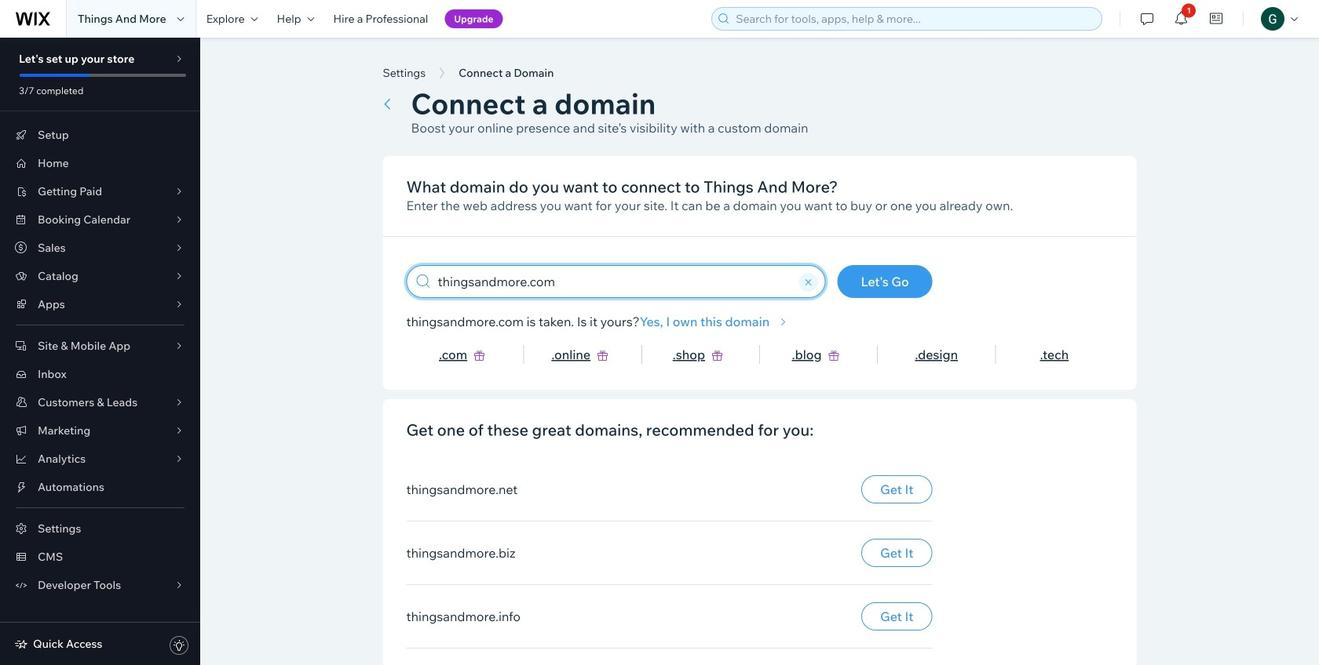 Task type: locate. For each thing, give the bounding box(es) containing it.
Search for tools, apps, help & more... field
[[731, 8, 1097, 30]]

sidebar element
[[0, 38, 200, 666]]

e.g. mystunningwebsite.com field
[[433, 266, 797, 298]]



Task type: vqa. For each thing, say whether or not it's contained in the screenshot.
sidebar element
yes



